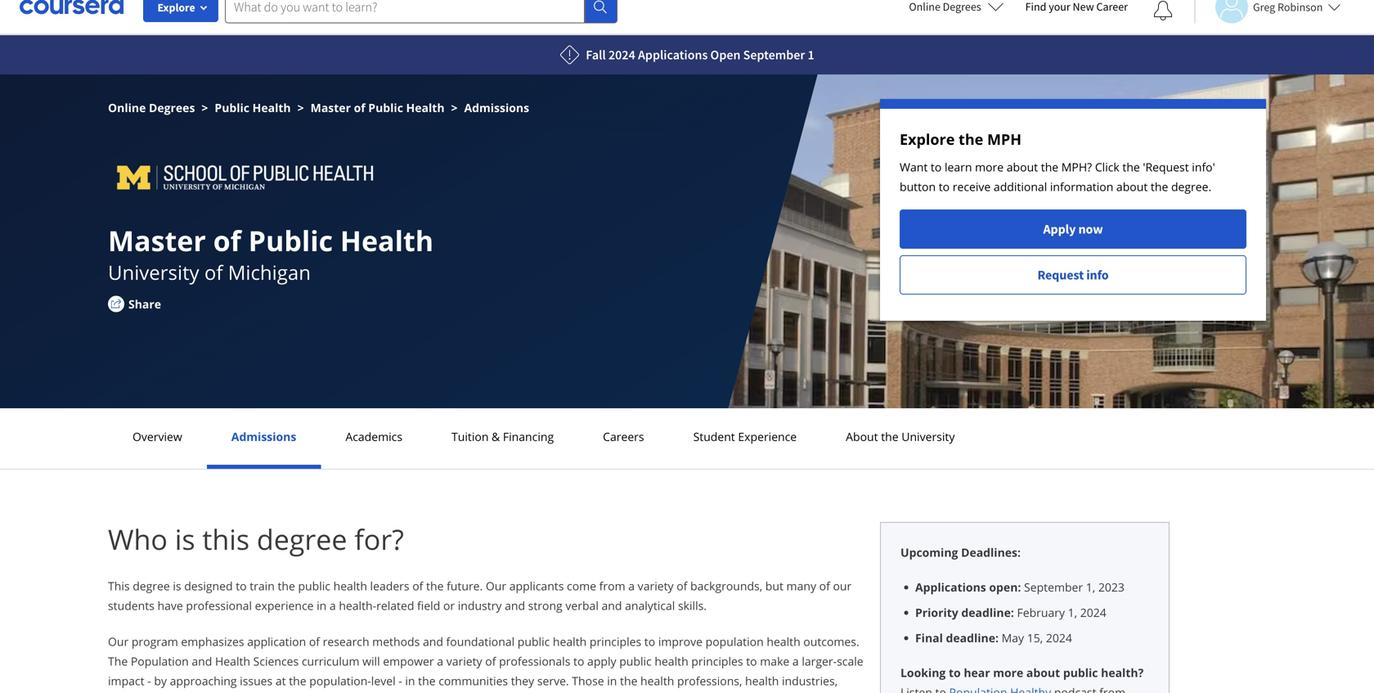 Task type: locate. For each thing, give the bounding box(es) containing it.
to up those
[[574, 653, 585, 669]]

None search field
[[225, 0, 618, 23]]

> right degrees
[[202, 100, 208, 115]]

many
[[787, 578, 817, 594]]

list
[[908, 579, 1150, 646]]

public up professionals
[[518, 634, 550, 649]]

master up the share button
[[108, 221, 206, 259]]

1 horizontal spatial in
[[405, 673, 415, 689]]

1 horizontal spatial september
[[1025, 579, 1084, 595]]

september
[[744, 47, 805, 63], [1025, 579, 1084, 595]]

share
[[128, 296, 161, 312]]

1 vertical spatial about
[[1117, 179, 1148, 194]]

for?
[[355, 520, 404, 558]]

of
[[354, 100, 366, 115], [213, 221, 241, 259], [204, 259, 223, 286], [413, 578, 423, 594], [677, 578, 688, 594], [820, 578, 830, 594], [309, 634, 320, 649], [485, 653, 496, 669], [585, 693, 595, 693]]

degree up train at the left bottom
[[257, 520, 347, 558]]

deadline: for priority deadline:
[[962, 605, 1015, 620]]

the
[[959, 129, 984, 149], [1042, 159, 1059, 175], [1123, 159, 1141, 175], [1151, 179, 1169, 194], [882, 429, 899, 444], [278, 578, 295, 594], [426, 578, 444, 594], [289, 673, 307, 689], [418, 673, 436, 689], [620, 673, 638, 689]]

improve down the communities
[[428, 693, 472, 693]]

academics link
[[341, 429, 408, 444]]

our inside this degree is designed to train the public health leaders of the future. our applicants come from a variety of backgrounds, but many of our students have professional experience in a health-related field or industry and strong verbal and analytical skills.
[[486, 578, 507, 594]]

variety up the communities
[[447, 653, 482, 669]]

show notifications image
[[1154, 1, 1173, 20]]

0 vertical spatial 1,
[[1086, 579, 1096, 595]]

1 horizontal spatial applications
[[916, 579, 987, 595]]

and down approaching
[[179, 693, 199, 693]]

university
[[108, 259, 199, 286], [902, 429, 955, 444]]

is inside this degree is designed to train the public health leaders of the future. our applicants come from a variety of backgrounds, but many of our students have professional experience in a health-related field or industry and strong verbal and analytical skills.
[[173, 578, 181, 594]]

final deadline: may 15, 2024
[[916, 630, 1073, 646]]

2 horizontal spatial >
[[451, 100, 458, 115]]

to inside this degree is designed to train the public health leaders of the future. our applicants come from a variety of backgrounds, but many of our students have professional experience in a health-related field or industry and strong verbal and analytical skills.
[[236, 578, 247, 594]]

industry
[[458, 598, 502, 613]]

list item
[[916, 579, 1150, 596], [916, 604, 1150, 621], [916, 629, 1150, 646]]

improve down skills.
[[659, 634, 703, 649]]

2024 for final deadline: may 15, 2024
[[1046, 630, 1073, 646]]

in down empower
[[405, 673, 415, 689]]

0 horizontal spatial admissions
[[231, 429, 297, 444]]

0 horizontal spatial variety
[[447, 653, 482, 669]]

1 vertical spatial is
[[173, 578, 181, 594]]

1 vertical spatial master
[[108, 221, 206, 259]]

0 horizontal spatial principles
[[590, 634, 642, 649]]

policy,
[[684, 693, 718, 693]]

master of public health link
[[311, 100, 445, 115]]

deadline: up hear on the bottom right of page
[[946, 630, 999, 646]]

1 list item from the top
[[916, 579, 1150, 596]]

is up have
[[173, 578, 181, 594]]

0 horizontal spatial 1,
[[1068, 605, 1078, 620]]

online degrees link
[[108, 100, 195, 115]]

program
[[132, 634, 178, 649]]

0 vertical spatial master
[[311, 100, 351, 115]]

list item containing priority deadline:
[[916, 604, 1150, 621]]

1, for september
[[1086, 579, 1096, 595]]

1 horizontal spatial university
[[902, 429, 955, 444]]

1 horizontal spatial master
[[311, 100, 351, 115]]

more right hear on the bottom right of page
[[994, 665, 1024, 680]]

2 horizontal spatial 2024
[[1081, 605, 1107, 620]]

is
[[175, 520, 195, 558], [173, 578, 181, 594]]

2 vertical spatial about
[[1027, 665, 1061, 680]]

deadline: up final deadline: may 15, 2024
[[962, 605, 1015, 620]]

september left 1
[[744, 47, 805, 63]]

and down applicants
[[505, 598, 525, 613]]

train
[[250, 578, 275, 594]]

to down "analytical" on the left bottom of the page
[[645, 634, 656, 649]]

0 horizontal spatial -
[[147, 673, 151, 689]]

0 horizontal spatial improve
[[428, 693, 472, 693]]

- left by at the bottom of the page
[[147, 673, 151, 689]]

0 horizontal spatial >
[[202, 100, 208, 115]]

What do you want to learn? text field
[[225, 0, 585, 23]]

0 vertical spatial list item
[[916, 579, 1150, 596]]

1 horizontal spatial variety
[[638, 578, 674, 594]]

application
[[247, 634, 306, 649]]

0 horizontal spatial degree
[[133, 578, 170, 594]]

additional
[[994, 179, 1048, 194]]

population-
[[310, 673, 371, 689]]

now
[[1079, 221, 1103, 237]]

to
[[931, 159, 942, 175], [939, 179, 950, 194], [236, 578, 247, 594], [645, 634, 656, 649], [574, 653, 585, 669], [746, 653, 757, 669], [949, 665, 961, 680], [414, 693, 425, 693]]

related
[[377, 598, 414, 613]]

1 vertical spatial explore
[[900, 129, 955, 149]]

may
[[1002, 630, 1025, 646]]

applications up priority
[[916, 579, 987, 595]]

1 horizontal spatial >
[[298, 100, 304, 115]]

2024
[[609, 47, 636, 63], [1081, 605, 1107, 620], [1046, 630, 1073, 646]]

request info button
[[900, 255, 1247, 295]]

public right apply
[[620, 653, 652, 669]]

0 vertical spatial is
[[175, 520, 195, 558]]

impact
[[108, 673, 144, 689]]

about down click
[[1117, 179, 1148, 194]]

info
[[1087, 267, 1109, 283]]

- up seeking
[[399, 673, 402, 689]]

0 horizontal spatial applications
[[638, 47, 708, 63]]

1, right february
[[1068, 605, 1078, 620]]

and down "from"
[[602, 598, 622, 613]]

3 list item from the top
[[916, 629, 1150, 646]]

1 horizontal spatial -
[[399, 673, 402, 689]]

2024 down 2023
[[1081, 605, 1107, 620]]

and
[[505, 598, 525, 613], [602, 598, 622, 613], [423, 634, 443, 649], [192, 653, 212, 669], [179, 693, 199, 693]]

applications left open
[[638, 47, 708, 63]]

mph?
[[1062, 159, 1093, 175]]

looking to hear more about public health?
[[901, 665, 1144, 680]]

1 vertical spatial variety
[[447, 653, 482, 669]]

students
[[108, 598, 155, 613]]

to left train at the left bottom
[[236, 578, 247, 594]]

0 vertical spatial university
[[108, 259, 199, 286]]

15,
[[1028, 630, 1043, 646]]

in left health-
[[317, 598, 327, 613]]

more inside want to learn more about the mph? click the 'request info' button to receive additional information about the degree.
[[975, 159, 1004, 175]]

at
[[276, 673, 286, 689]]

1 horizontal spatial explore
[[900, 129, 955, 149]]

1 horizontal spatial admissions
[[464, 100, 530, 115]]

principles up the 'professions,'
[[692, 653, 744, 669]]

0 vertical spatial applications
[[638, 47, 708, 63]]

1, left 2023
[[1086, 579, 1096, 595]]

0 horizontal spatial our
[[108, 634, 129, 649]]

our up industry
[[486, 578, 507, 594]]

admissions link
[[226, 429, 301, 444]]

future.
[[447, 578, 483, 594]]

2 list item from the top
[[916, 604, 1150, 621]]

deadline:
[[962, 605, 1015, 620], [946, 630, 999, 646]]

0 vertical spatial about
[[1007, 159, 1039, 175]]

master
[[311, 100, 351, 115], [108, 221, 206, 259]]

apply
[[1044, 221, 1076, 237]]

0 horizontal spatial in
[[317, 598, 327, 613]]

0 horizontal spatial university
[[108, 259, 199, 286]]

1 vertical spatial more
[[994, 665, 1024, 680]]

those
[[572, 673, 604, 689]]

1 vertical spatial deadline:
[[946, 630, 999, 646]]

0 horizontal spatial september
[[744, 47, 805, 63]]

looking
[[901, 665, 946, 680]]

1 horizontal spatial degree
[[257, 520, 347, 558]]

1 horizontal spatial improve
[[659, 634, 703, 649]]

in down apply
[[607, 673, 617, 689]]

population
[[131, 653, 189, 669]]

university right "about"
[[902, 429, 955, 444]]

0 horizontal spatial master
[[108, 221, 206, 259]]

experience
[[738, 429, 797, 444]]

methods
[[372, 634, 420, 649]]

public
[[215, 100, 250, 115], [368, 100, 403, 115], [248, 221, 333, 259]]

student experience link
[[689, 429, 802, 444]]

list item down february
[[916, 629, 1150, 646]]

0 vertical spatial principles
[[590, 634, 642, 649]]

analytical
[[625, 598, 675, 613]]

february
[[1018, 605, 1065, 620]]

strong
[[528, 598, 563, 613]]

1,
[[1086, 579, 1096, 595], [1068, 605, 1078, 620]]

1 vertical spatial improve
[[428, 693, 472, 693]]

public
[[298, 578, 331, 594], [518, 634, 550, 649], [620, 653, 652, 669], [1064, 665, 1099, 680]]

list containing applications open:
[[908, 579, 1150, 646]]

> right master of public health link
[[451, 100, 458, 115]]

a right "from"
[[629, 578, 635, 594]]

the down 'request
[[1151, 179, 1169, 194]]

explore inside popup button
[[158, 0, 195, 15]]

public inside this degree is designed to train the public health leaders of the future. our applicants come from a variety of backgrounds, but many of our students have professional experience in a health-related field or industry and strong verbal and analytical skills.
[[298, 578, 331, 594]]

come
[[567, 578, 597, 594]]

request info
[[1038, 267, 1109, 283]]

-
[[147, 673, 151, 689], [399, 673, 402, 689]]

1, for february
[[1068, 605, 1078, 620]]

applications
[[638, 47, 708, 63], [916, 579, 987, 595]]

1 vertical spatial degree
[[133, 578, 170, 594]]

professions,
[[678, 673, 743, 689]]

2 vertical spatial list item
[[916, 629, 1150, 646]]

explore for explore the mph
[[900, 129, 955, 149]]

our up the
[[108, 634, 129, 649]]

1 vertical spatial 1,
[[1068, 605, 1078, 620]]

about up additional in the right top of the page
[[1007, 159, 1039, 175]]

about down 15,
[[1027, 665, 1061, 680]]

population
[[706, 634, 764, 649]]

0 vertical spatial explore
[[158, 0, 195, 15]]

list item up february
[[916, 579, 1150, 596]]

principles up apply
[[590, 634, 642, 649]]

the
[[108, 653, 128, 669]]

0 vertical spatial our
[[486, 578, 507, 594]]

a left health-
[[330, 598, 336, 613]]

public up experience
[[298, 578, 331, 594]]

a right empower
[[437, 653, 444, 669]]

more for learn
[[975, 159, 1004, 175]]

2 - from the left
[[399, 673, 402, 689]]

september up february
[[1025, 579, 1084, 595]]

degree up have
[[133, 578, 170, 594]]

2024 right fall
[[609, 47, 636, 63]]

variety up "analytical" on the left bottom of the page
[[638, 578, 674, 594]]

0 vertical spatial variety
[[638, 578, 674, 594]]

1 vertical spatial 2024
[[1081, 605, 1107, 620]]

1 horizontal spatial our
[[486, 578, 507, 594]]

seeking
[[371, 693, 411, 693]]

university up the share button
[[108, 259, 199, 286]]

a
[[629, 578, 635, 594], [330, 598, 336, 613], [437, 653, 444, 669], [793, 653, 799, 669]]

1 vertical spatial admissions
[[231, 429, 297, 444]]

list item up 15,
[[916, 604, 1150, 621]]

2 vertical spatial 2024
[[1046, 630, 1073, 646]]

1 vertical spatial list item
[[916, 604, 1150, 621]]

government
[[227, 693, 292, 693]]

0 vertical spatial 2024
[[609, 47, 636, 63]]

the up the learn
[[959, 129, 984, 149]]

to left the learn
[[931, 159, 942, 175]]

1 vertical spatial principles
[[692, 653, 744, 669]]

0 vertical spatial more
[[975, 159, 1004, 175]]

3 > from the left
[[451, 100, 458, 115]]

in
[[317, 598, 327, 613], [405, 673, 415, 689], [607, 673, 617, 689]]

will
[[363, 653, 380, 669]]

1 horizontal spatial 1,
[[1086, 579, 1096, 595]]

health
[[253, 100, 291, 115], [406, 100, 445, 115], [340, 221, 434, 259], [215, 653, 250, 669]]

university of michigan image
[[108, 158, 383, 197]]

systems,
[[635, 693, 681, 693]]

more up receive
[[975, 159, 1004, 175]]

>
[[202, 100, 208, 115], [298, 100, 304, 115], [451, 100, 458, 115]]

apply
[[588, 653, 617, 669]]

explore
[[158, 0, 195, 15], [900, 129, 955, 149]]

1 vertical spatial our
[[108, 634, 129, 649]]

list item containing applications open:
[[916, 579, 1150, 596]]

1 horizontal spatial 2024
[[1046, 630, 1073, 646]]

scale
[[837, 653, 864, 669]]

overview
[[133, 429, 182, 444]]

student
[[694, 429, 735, 444]]

0 vertical spatial deadline:
[[962, 605, 1015, 620]]

master right public health link
[[311, 100, 351, 115]]

fall 2024 applications open september 1
[[586, 47, 815, 63]]

in inside this degree is designed to train the public health leaders of the future. our applicants come from a variety of backgrounds, but many of our students have professional experience in a health-related field or industry and strong verbal and analytical skills.
[[317, 598, 327, 613]]

2024 right 15,
[[1046, 630, 1073, 646]]

make
[[760, 653, 790, 669]]

share button
[[108, 295, 186, 313]]

> right public health link
[[298, 100, 304, 115]]

0 horizontal spatial explore
[[158, 0, 195, 15]]

1 vertical spatial september
[[1025, 579, 1084, 595]]

want to learn more about the mph? click the 'request info' button to receive additional information about the degree.
[[900, 159, 1216, 194]]

degree.
[[1172, 179, 1212, 194]]

the left mph? on the right of page
[[1042, 159, 1059, 175]]

government,
[[108, 693, 176, 693]]

0 vertical spatial admissions
[[464, 100, 530, 115]]

university inside master of public health university of michigan
[[108, 259, 199, 286]]

is left this
[[175, 520, 195, 558]]

research
[[323, 634, 370, 649]]



Task type: describe. For each thing, give the bounding box(es) containing it.
more for hear
[[994, 665, 1024, 680]]

the right "about"
[[882, 429, 899, 444]]

health inside master of public health university of michigan
[[340, 221, 434, 259]]

about the university
[[846, 429, 955, 444]]

overview link
[[128, 429, 187, 444]]

2 > from the left
[[298, 100, 304, 115]]

the up field at left
[[426, 578, 444, 594]]

larger-
[[802, 653, 837, 669]]

1 horizontal spatial principles
[[692, 653, 744, 669]]

who
[[108, 520, 168, 558]]

communities
[[439, 673, 508, 689]]

tuition
[[452, 429, 489, 444]]

careers link
[[598, 429, 649, 444]]

social
[[721, 693, 751, 693]]

but
[[766, 578, 784, 594]]

online degrees > public health > master of public health > admissions
[[108, 100, 530, 115]]

coursera image
[[20, 0, 124, 20]]

online
[[108, 100, 146, 115]]

variety inside this degree is designed to train the public health leaders of the future. our applicants come from a variety of backgrounds, but many of our students have professional experience in a health-related field or industry and strong verbal and analytical skills.
[[638, 578, 674, 594]]

master of public health university of michigan
[[108, 221, 434, 286]]

applications open: september 1, 2023
[[916, 579, 1125, 595]]

0 horizontal spatial 2024
[[609, 47, 636, 63]]

hear
[[964, 665, 991, 680]]

foundational
[[446, 634, 515, 649]]

our inside the our program emphasizes application of research methods and foundational public health principles to improve population health outcomes. the population and health sciences curriculum will empower a variety of professionals to apply public health principles to make a larger-scale impact - by approaching issues at the population-level - in the communities they serve. those in the health professions, health industries, government, and non-government organizations seeking to improve their understanding of health systems, policy, social determinan
[[108, 634, 129, 649]]

about for the
[[1007, 159, 1039, 175]]

explore the mph
[[900, 129, 1022, 149]]

2 horizontal spatial in
[[607, 673, 617, 689]]

2024 for priority deadline: february 1, 2024
[[1081, 605, 1107, 620]]

info'
[[1193, 159, 1216, 175]]

to left hear on the bottom right of page
[[949, 665, 961, 680]]

about for public
[[1027, 665, 1061, 680]]

explore for explore
[[158, 0, 195, 15]]

0 vertical spatial september
[[744, 47, 805, 63]]

deadlines:
[[962, 545, 1021, 560]]

request
[[1038, 267, 1084, 283]]

public inside master of public health university of michigan
[[248, 221, 333, 259]]

mph
[[988, 129, 1022, 149]]

to down the learn
[[939, 179, 950, 194]]

and up empower
[[423, 634, 443, 649]]

leaders
[[370, 578, 410, 594]]

1 > from the left
[[202, 100, 208, 115]]

professional
[[186, 598, 252, 613]]

verbal
[[566, 598, 599, 613]]

open
[[711, 47, 741, 63]]

receive
[[953, 179, 991, 194]]

deadline: for final deadline:
[[946, 630, 999, 646]]

designed
[[184, 578, 233, 594]]

&
[[492, 429, 500, 444]]

they
[[511, 673, 535, 689]]

professionals
[[499, 653, 571, 669]]

to right seeking
[[414, 693, 425, 693]]

health inside this degree is designed to train the public health leaders of the future. our applicants come from a variety of backgrounds, but many of our students have professional experience in a health-related field or industry and strong verbal and analytical skills.
[[334, 578, 367, 594]]

tuition & financing
[[452, 429, 554, 444]]

michigan
[[228, 259, 311, 286]]

1 vertical spatial applications
[[916, 579, 987, 595]]

level
[[371, 673, 396, 689]]

apply now button
[[900, 209, 1247, 249]]

this
[[108, 578, 130, 594]]

from
[[600, 578, 626, 594]]

the right click
[[1123, 159, 1141, 175]]

health inside the our program emphasizes application of research methods and foundational public health principles to improve population health outcomes. the population and health sciences curriculum will empower a variety of professionals to apply public health principles to make a larger-scale impact - by approaching issues at the population-level - in the communities they serve. those in the health professions, health industries, government, and non-government organizations seeking to improve their understanding of health systems, policy, social determinan
[[215, 653, 250, 669]]

1
[[808, 47, 815, 63]]

our
[[833, 578, 852, 594]]

and up approaching
[[192, 653, 212, 669]]

about the university link
[[841, 429, 960, 444]]

click
[[1096, 159, 1120, 175]]

open:
[[990, 579, 1022, 595]]

degrees
[[149, 100, 195, 115]]

the up systems,
[[620, 673, 638, 689]]

curriculum
[[302, 653, 360, 669]]

september inside list item
[[1025, 579, 1084, 595]]

a right make
[[793, 653, 799, 669]]

backgrounds,
[[691, 578, 763, 594]]

1 - from the left
[[147, 673, 151, 689]]

their
[[475, 693, 500, 693]]

learn
[[945, 159, 973, 175]]

the down empower
[[418, 673, 436, 689]]

the right at
[[289, 673, 307, 689]]

1 vertical spatial university
[[902, 429, 955, 444]]

list item containing final deadline:
[[916, 629, 1150, 646]]

industries,
[[782, 673, 838, 689]]

have
[[158, 598, 183, 613]]

to left make
[[746, 653, 757, 669]]

button
[[900, 179, 936, 194]]

organizations
[[295, 693, 368, 693]]

field
[[417, 598, 440, 613]]

about
[[846, 429, 879, 444]]

degree inside this degree is designed to train the public health leaders of the future. our applicants come from a variety of backgrounds, but many of our students have professional experience in a health-related field or industry and strong verbal and analytical skills.
[[133, 578, 170, 594]]

empower
[[383, 653, 434, 669]]

public left health?
[[1064, 665, 1099, 680]]

this
[[202, 520, 250, 558]]

health?
[[1102, 665, 1144, 680]]

2023
[[1099, 579, 1125, 595]]

by
[[154, 673, 167, 689]]

want
[[900, 159, 928, 175]]

non-
[[202, 693, 227, 693]]

this degree is designed to train the public health leaders of the future. our applicants come from a variety of backgrounds, but many of our students have professional experience in a health-related field or industry and strong verbal and analytical skills.
[[108, 578, 852, 613]]

health-
[[339, 598, 377, 613]]

explore button
[[143, 0, 218, 22]]

student experience
[[694, 429, 797, 444]]

0 vertical spatial degree
[[257, 520, 347, 558]]

0 vertical spatial improve
[[659, 634, 703, 649]]

'request
[[1144, 159, 1190, 175]]

academics
[[346, 429, 403, 444]]

variety inside the our program emphasizes application of research methods and foundational public health principles to improve population health outcomes. the population and health sciences curriculum will empower a variety of professionals to apply public health principles to make a larger-scale impact - by approaching issues at the population-level - in the communities they serve. those in the health professions, health industries, government, and non-government organizations seeking to improve their understanding of health systems, policy, social determinan
[[447, 653, 482, 669]]

fall
[[586, 47, 606, 63]]

understanding
[[503, 693, 582, 693]]

tuition & financing link
[[447, 429, 559, 444]]

the up experience
[[278, 578, 295, 594]]

skills.
[[678, 598, 707, 613]]

master inside master of public health university of michigan
[[108, 221, 206, 259]]

approaching
[[170, 673, 237, 689]]

public health link
[[215, 100, 291, 115]]

or
[[443, 598, 455, 613]]



Task type: vqa. For each thing, say whether or not it's contained in the screenshot.
health in this degree is designed to train the public health leaders of the future. our applicants come from a variety of backgrounds, but many of our students have professional experience in a health-related field or industry and strong verbal and analytical skills.
yes



